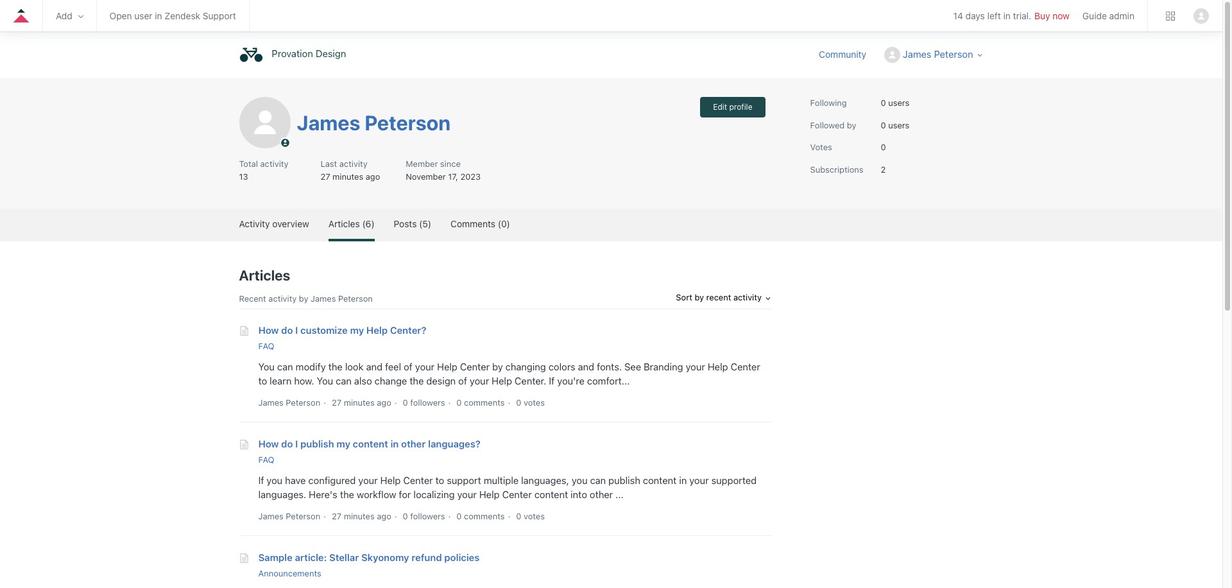 Task type: vqa. For each thing, say whether or not it's contained in the screenshot.
'Actions' BUTTON
no



Task type: locate. For each thing, give the bounding box(es) containing it.
0 votes down center.
[[516, 397, 545, 408]]

of right design
[[458, 375, 467, 387]]

0 users down james peterson popup button on the top right of page
[[881, 98, 910, 108]]

1 horizontal spatial you
[[317, 375, 333, 387]]

27 up how do i publish my content in other languages? "link"
[[332, 397, 342, 408]]

community link
[[819, 47, 879, 61]]

if up languages.
[[258, 474, 264, 486]]

learn
[[270, 375, 292, 387]]

0 vertical spatial users
[[889, 98, 910, 108]]

0 horizontal spatial if
[[258, 474, 264, 486]]

publish up configured
[[301, 438, 334, 449]]

the left look
[[328, 361, 343, 372]]

0 vertical spatial faq
[[258, 341, 275, 351]]

ago down workflow
[[377, 511, 392, 521]]

other left ...
[[590, 489, 613, 500]]

0 horizontal spatial publish
[[301, 438, 334, 449]]

minutes inside last activity 27 minutes ago
[[333, 171, 363, 181]]

1 0 users from the top
[[881, 98, 910, 108]]

2 0 followers from the top
[[403, 511, 445, 521]]

2 27 minutes ago from the top
[[332, 511, 392, 521]]

27 down here's
[[332, 511, 342, 521]]

how.
[[294, 375, 314, 387]]

1 horizontal spatial and
[[578, 361, 595, 372]]

publish inside how do i publish my content in other languages? faq
[[301, 438, 334, 449]]

0 vertical spatial 27 minutes ago
[[332, 397, 392, 408]]

james
[[903, 48, 932, 60], [297, 110, 360, 135], [311, 293, 336, 304], [258, 397, 284, 408], [258, 511, 284, 521]]

since
[[440, 159, 461, 169]]

for
[[399, 489, 411, 500]]

left
[[988, 11, 1001, 21]]

you up learn
[[258, 361, 275, 372]]

0 comments down if you have configured your help center to support multiple languages, you can publish content in your supported languages.   here's the workflow for localizing your help center content into other ...
[[457, 511, 505, 521]]

2 0 comments from the top
[[457, 511, 505, 521]]

ago for content
[[377, 511, 392, 521]]

minutes
[[333, 171, 363, 181], [344, 397, 375, 408], [344, 511, 375, 521]]

0 horizontal spatial can
[[277, 361, 293, 372]]

1 27 minutes ago from the top
[[332, 397, 392, 408]]

0 horizontal spatial to
[[258, 375, 267, 387]]

james peterson up last activity 27 minutes ago on the top of the page
[[297, 110, 451, 135]]

ago
[[366, 171, 380, 181], [377, 397, 392, 408], [377, 511, 392, 521]]

recent activity by james peterson
[[239, 293, 373, 304]]

1 vertical spatial to
[[436, 474, 444, 486]]

you down modify
[[317, 375, 333, 387]]

0 vertical spatial 0 comments
[[457, 397, 505, 408]]

of right feel
[[404, 361, 413, 372]]

to left learn
[[258, 375, 267, 387]]

1 vertical spatial can
[[336, 375, 352, 387]]

comments
[[451, 218, 496, 229]]

1 0 followers from the top
[[403, 397, 445, 408]]

of
[[404, 361, 413, 372], [458, 375, 467, 387]]

how for how do i publish my content in other languages?
[[258, 438, 279, 449]]

other left 'languages?'
[[401, 438, 426, 449]]

help
[[367, 324, 388, 336], [437, 361, 458, 372], [708, 361, 728, 372], [492, 375, 512, 387], [380, 474, 401, 486], [479, 489, 500, 500]]

total
[[239, 159, 258, 169]]

1 vertical spatial i
[[295, 438, 298, 449]]

how inside how do i customize my help center? faq
[[258, 324, 279, 336]]

fonts.
[[597, 361, 622, 372]]

1 vertical spatial 0 users
[[881, 120, 910, 130]]

if down colors
[[549, 375, 555, 387]]

users
[[889, 98, 910, 108], [889, 120, 910, 130]]

articles left (6)
[[329, 218, 360, 229]]

other inside how do i publish my content in other languages? faq
[[401, 438, 426, 449]]

help down multiple
[[479, 489, 500, 500]]

1 vertical spatial 0 followers
[[403, 511, 445, 521]]

0 users up 2
[[881, 120, 910, 130]]

in up workflow
[[391, 438, 399, 449]]

1 vertical spatial you
[[317, 375, 333, 387]]

faq link up learn
[[258, 341, 275, 351]]

do for publish
[[281, 438, 293, 449]]

sample
[[258, 551, 293, 563]]

2 do from the top
[[281, 438, 293, 449]]

do for customize
[[281, 324, 293, 336]]

1 vertical spatial do
[[281, 438, 293, 449]]

have
[[285, 474, 306, 486]]

the down configured
[[340, 489, 354, 500]]

2 0 votes from the top
[[516, 511, 545, 521]]

2 vertical spatial content
[[535, 489, 568, 500]]

1 horizontal spatial other
[[590, 489, 613, 500]]

to
[[258, 375, 267, 387], [436, 474, 444, 486]]

faq
[[258, 341, 275, 351], [258, 455, 275, 465]]

0 vertical spatial to
[[258, 375, 267, 387]]

articles up recent
[[239, 267, 290, 284]]

how for how do i customize my help center?
[[258, 324, 279, 336]]

edit profile
[[713, 102, 753, 112]]

1 faq from the top
[[258, 341, 275, 351]]

do down recent activity by james peterson
[[281, 324, 293, 336]]

2 votes from the top
[[524, 511, 545, 521]]

0 votes down if you have configured your help center to support multiple languages, you can publish content in your supported languages.   here's the workflow for localizing your help center content into other ...
[[516, 511, 545, 521]]

faq link for how do i publish my content in other languages?
[[258, 455, 275, 465]]

your
[[415, 361, 435, 372], [686, 361, 705, 372], [470, 375, 489, 387], [358, 474, 378, 486], [690, 474, 709, 486], [457, 489, 477, 500]]

1 vertical spatial publish
[[609, 474, 641, 486]]

0 vertical spatial content
[[353, 438, 388, 449]]

policies
[[444, 551, 480, 563]]

followers for of
[[410, 397, 445, 408]]

ago up (6)
[[366, 171, 380, 181]]

0 vertical spatial 0 users
[[881, 98, 910, 108]]

0 vertical spatial i
[[295, 324, 298, 336]]

minutes for help
[[344, 397, 375, 408]]

followers down localizing
[[410, 511, 445, 521]]

how down recent
[[258, 324, 279, 336]]

1 vertical spatial articles
[[239, 267, 290, 284]]

activity inside "popup button"
[[734, 292, 762, 302]]

2 users from the top
[[889, 120, 910, 130]]

0 vertical spatial articles
[[329, 218, 360, 229]]

2 faq from the top
[[258, 455, 275, 465]]

by right sort
[[695, 292, 704, 302]]

minutes for content
[[344, 511, 375, 521]]

in left supported
[[679, 474, 687, 486]]

announcements
[[258, 568, 321, 578]]

add
[[56, 10, 72, 21]]

followers for to
[[410, 511, 445, 521]]

2 i from the top
[[295, 438, 298, 449]]

0 comments
[[457, 397, 505, 408], [457, 511, 505, 521]]

2 vertical spatial minutes
[[344, 511, 375, 521]]

and up also
[[366, 361, 383, 372]]

can down look
[[336, 375, 352, 387]]

minutes down last
[[333, 171, 363, 181]]

1 vertical spatial faq
[[258, 455, 275, 465]]

user
[[134, 10, 152, 21]]

1 0 comments from the top
[[457, 397, 505, 408]]

by left changing
[[492, 361, 503, 372]]

1 horizontal spatial can
[[336, 375, 352, 387]]

comments down if you have configured your help center to support multiple languages, you can publish content in your supported languages.   here's the workflow for localizing your help center content into other ...
[[464, 511, 505, 521]]

0 vertical spatial the
[[328, 361, 343, 372]]

0 vertical spatial 27
[[321, 171, 330, 181]]

2 how from the top
[[258, 438, 279, 449]]

1 horizontal spatial of
[[458, 375, 467, 387]]

how
[[258, 324, 279, 336], [258, 438, 279, 449]]

0 vertical spatial followers
[[410, 397, 445, 408]]

languages,
[[521, 474, 569, 486]]

faq link up languages.
[[258, 455, 275, 465]]

other
[[401, 438, 426, 449], [590, 489, 613, 500]]

i for customize
[[295, 324, 298, 336]]

user (james peterson) is a team member image
[[280, 137, 290, 148]]

center?
[[390, 324, 427, 336]]

peterson down here's
[[286, 511, 320, 521]]

27 inside last activity 27 minutes ago
[[321, 171, 330, 181]]

buy now link
[[1035, 11, 1070, 21]]

how up languages.
[[258, 438, 279, 449]]

activity
[[260, 159, 289, 169], [339, 159, 368, 169], [734, 292, 762, 302], [269, 293, 297, 304]]

2 horizontal spatial can
[[590, 474, 606, 486]]

activity inside last activity 27 minutes ago
[[339, 159, 368, 169]]

2 vertical spatial 27
[[332, 511, 342, 521]]

0 vertical spatial other
[[401, 438, 426, 449]]

the left design
[[410, 375, 424, 387]]

1 vertical spatial minutes
[[344, 397, 375, 408]]

0 vertical spatial ago
[[366, 171, 380, 181]]

1 vertical spatial 27 minutes ago
[[332, 511, 392, 521]]

you can modify the look and feel of your help center by changing colors and fonts. see branding your help center to learn how.  you can also change the design of your help center. if you're comfort...
[[258, 361, 761, 387]]

0
[[881, 98, 886, 108], [881, 120, 886, 130], [881, 142, 886, 152], [403, 397, 408, 408], [457, 397, 462, 408], [516, 397, 522, 408], [403, 511, 408, 521], [457, 511, 462, 521], [516, 511, 522, 521]]

1 vertical spatial 0 comments
[[457, 511, 505, 521]]

0 horizontal spatial other
[[401, 438, 426, 449]]

14
[[954, 11, 963, 21]]

0 horizontal spatial you
[[267, 474, 283, 486]]

0 vertical spatial 0 votes
[[516, 397, 545, 408]]

comments for multiple
[[464, 511, 505, 521]]

1 vertical spatial users
[[889, 120, 910, 130]]

0 comments down you can modify the look and feel of your help center by changing colors and fonts. see branding your help center to learn how.  you can also change the design of your help center. if you're comfort...
[[457, 397, 505, 408]]

0 horizontal spatial content
[[353, 438, 388, 449]]

2 0 users from the top
[[881, 120, 910, 130]]

articles for articles (6)
[[329, 218, 360, 229]]

my inside how do i customize my help center? faq
[[350, 324, 364, 336]]

2 vertical spatial the
[[340, 489, 354, 500]]

minutes down workflow
[[344, 511, 375, 521]]

article:
[[295, 551, 327, 563]]

1 horizontal spatial if
[[549, 375, 555, 387]]

the
[[328, 361, 343, 372], [410, 375, 424, 387], [340, 489, 354, 500]]

0 vertical spatial do
[[281, 324, 293, 336]]

1 do from the top
[[281, 324, 293, 336]]

changing
[[506, 361, 546, 372]]

center
[[460, 361, 490, 372], [731, 361, 761, 372], [403, 474, 433, 486], [502, 489, 532, 500]]

0 horizontal spatial of
[[404, 361, 413, 372]]

do inside how do i publish my content in other languages? faq
[[281, 438, 293, 449]]

i inside how do i publish my content in other languages? faq
[[295, 438, 298, 449]]

my right customize
[[350, 324, 364, 336]]

0 votes
[[516, 397, 545, 408], [516, 511, 545, 521]]

publish inside if you have configured your help center to support multiple languages, you can publish content in your supported languages.   here's the workflow for localizing your help center content into other ...
[[609, 474, 641, 486]]

2 and from the left
[[578, 361, 595, 372]]

james peterson down languages.
[[258, 511, 320, 521]]

1 vertical spatial my
[[337, 438, 350, 449]]

1 comments from the top
[[464, 397, 505, 408]]

faq inside how do i customize my help center? faq
[[258, 341, 275, 351]]

articles
[[329, 218, 360, 229], [239, 267, 290, 284]]

1 vertical spatial votes
[[524, 511, 545, 521]]

0 comments for multiple
[[457, 511, 505, 521]]

0 horizontal spatial and
[[366, 361, 383, 372]]

james peterson down the 14
[[903, 48, 974, 60]]

ago inside last activity 27 minutes ago
[[366, 171, 380, 181]]

1 i from the top
[[295, 324, 298, 336]]

in inside if you have configured your help center to support multiple languages, you can publish content in your supported languages.   here's the workflow for localizing your help center content into other ...
[[679, 474, 687, 486]]

followers
[[410, 397, 445, 408], [410, 511, 445, 521]]

and up you're
[[578, 361, 595, 372]]

provation design link
[[239, 43, 353, 67]]

0 vertical spatial publish
[[301, 438, 334, 449]]

0 vertical spatial you
[[258, 361, 275, 372]]

1 faq link from the top
[[258, 341, 275, 351]]

0 users
[[881, 98, 910, 108], [881, 120, 910, 130]]

ago down change
[[377, 397, 392, 408]]

0 horizontal spatial articles
[[239, 267, 290, 284]]

27 for publish
[[332, 511, 342, 521]]

you're
[[557, 375, 585, 387]]

0 followers down design
[[403, 397, 445, 408]]

stellar
[[329, 551, 359, 563]]

help down changing
[[492, 375, 512, 387]]

0 horizontal spatial you
[[258, 361, 275, 372]]

votes down center.
[[524, 397, 545, 408]]

your up design
[[415, 361, 435, 372]]

recent
[[239, 293, 266, 304]]

my
[[350, 324, 364, 336], [337, 438, 350, 449]]

0 vertical spatial minutes
[[333, 171, 363, 181]]

announcements link
[[258, 568, 321, 578]]

can
[[277, 361, 293, 372], [336, 375, 352, 387], [590, 474, 606, 486]]

my for content
[[337, 438, 350, 449]]

see
[[625, 361, 641, 372]]

do inside how do i customize my help center? faq
[[281, 324, 293, 336]]

1 vertical spatial followers
[[410, 511, 445, 521]]

change
[[375, 375, 407, 387]]

my up configured
[[337, 438, 350, 449]]

0 vertical spatial my
[[350, 324, 364, 336]]

comments down you can modify the look and feel of your help center by changing colors and fonts. see branding your help center to learn how.  you can also change the design of your help center. if you're comfort...
[[464, 397, 505, 408]]

posts
[[394, 218, 417, 229]]

i up have
[[295, 438, 298, 449]]

i left customize
[[295, 324, 298, 336]]

help inside how do i customize my help center? faq
[[367, 324, 388, 336]]

0 vertical spatial 0 followers
[[403, 397, 445, 408]]

0 vertical spatial votes
[[524, 397, 545, 408]]

james peterson inside popup button
[[903, 48, 974, 60]]

you up into
[[572, 474, 588, 486]]

1 horizontal spatial publish
[[609, 474, 641, 486]]

if
[[549, 375, 555, 387], [258, 474, 264, 486]]

navigation
[[0, 0, 1223, 35]]

2 comments from the top
[[464, 511, 505, 521]]

can right languages,
[[590, 474, 606, 486]]

0 vertical spatial comments
[[464, 397, 505, 408]]

0 vertical spatial if
[[549, 375, 555, 387]]

2 vertical spatial ago
[[377, 511, 392, 521]]

0 votes for center
[[516, 397, 545, 408]]

1 horizontal spatial you
[[572, 474, 588, 486]]

how inside how do i publish my content in other languages? faq
[[258, 438, 279, 449]]

my inside how do i publish my content in other languages? faq
[[337, 438, 350, 449]]

2 vertical spatial can
[[590, 474, 606, 486]]

votes for languages,
[[524, 511, 545, 521]]

2 followers from the top
[[410, 511, 445, 521]]

1 0 votes from the top
[[516, 397, 545, 408]]

0 followers
[[403, 397, 445, 408], [403, 511, 445, 521]]

peterson up member
[[365, 110, 451, 135]]

1 horizontal spatial content
[[535, 489, 568, 500]]

1 votes from the top
[[524, 397, 545, 408]]

the inside if you have configured your help center to support multiple languages, you can publish content in your supported languages.   here's the workflow for localizing your help center content into other ...
[[340, 489, 354, 500]]

into
[[571, 489, 587, 500]]

1 followers from the top
[[410, 397, 445, 408]]

i inside how do i customize my help center? faq
[[295, 324, 298, 336]]

1 how from the top
[[258, 324, 279, 336]]

27 minutes ago down also
[[332, 397, 392, 408]]

0 vertical spatial faq link
[[258, 341, 275, 351]]

here's
[[309, 489, 338, 500]]

minutes down also
[[344, 397, 375, 408]]

you up languages.
[[267, 474, 283, 486]]

and
[[366, 361, 383, 372], [578, 361, 595, 372]]

1 vertical spatial how
[[258, 438, 279, 449]]

27 minutes ago down workflow
[[332, 511, 392, 521]]

languages?
[[428, 438, 481, 449]]

november
[[406, 171, 446, 181]]

1 vertical spatial content
[[643, 474, 677, 486]]

publish up ...
[[609, 474, 641, 486]]

27 down last
[[321, 171, 330, 181]]

0 followers down localizing
[[403, 511, 445, 521]]

1 horizontal spatial articles
[[329, 218, 360, 229]]

0 vertical spatial how
[[258, 324, 279, 336]]

1 vertical spatial comments
[[464, 511, 505, 521]]

can up learn
[[277, 361, 293, 372]]

activity inside total activity 13
[[260, 159, 289, 169]]

1 vertical spatial if
[[258, 474, 264, 486]]

1 vertical spatial other
[[590, 489, 613, 500]]

to up localizing
[[436, 474, 444, 486]]

1 vertical spatial 0 votes
[[516, 511, 545, 521]]

1 vertical spatial faq link
[[258, 455, 275, 465]]

votes down languages,
[[524, 511, 545, 521]]

content inside how do i publish my content in other languages? faq
[[353, 438, 388, 449]]

support
[[203, 10, 236, 21]]

faq inside how do i publish my content in other languages? faq
[[258, 455, 275, 465]]

navigation containing add
[[0, 0, 1223, 35]]

1 users from the top
[[889, 98, 910, 108]]

peterson down the 14
[[934, 48, 974, 60]]

last
[[321, 159, 337, 169]]

to inside you can modify the look and feel of your help center by changing colors and fonts. see branding your help center to learn how.  you can also change the design of your help center. if you're comfort...
[[258, 375, 267, 387]]

by right followed
[[847, 120, 857, 130]]

2 faq link from the top
[[258, 455, 275, 465]]

faq up learn
[[258, 341, 275, 351]]

faq up languages.
[[258, 455, 275, 465]]

1 vertical spatial 27
[[332, 397, 342, 408]]

help left center?
[[367, 324, 388, 336]]

do up have
[[281, 438, 293, 449]]

profile
[[730, 102, 753, 112]]

0 vertical spatial can
[[277, 361, 293, 372]]

total activity 13
[[239, 159, 289, 181]]

now
[[1053, 11, 1070, 21]]

1 horizontal spatial to
[[436, 474, 444, 486]]

followers down design
[[410, 397, 445, 408]]

1 vertical spatial ago
[[377, 397, 392, 408]]



Task type: describe. For each thing, give the bounding box(es) containing it.
member
[[406, 159, 438, 169]]

2
[[881, 164, 886, 174]]

last activity 27 minutes ago
[[321, 159, 380, 181]]

(6)
[[362, 218, 375, 229]]

comments (0)
[[451, 218, 510, 229]]

edit
[[713, 102, 727, 112]]

0 comments for help
[[457, 397, 505, 408]]

my for help
[[350, 324, 364, 336]]

can inside if you have configured your help center to support multiple languages, you can publish content in your supported languages.   here's the workflow for localizing your help center content into other ...
[[590, 474, 606, 486]]

sort by recent activity button
[[676, 286, 772, 309]]

your right branding
[[686, 361, 705, 372]]

activity overview link
[[239, 209, 309, 239]]

by inside "popup button"
[[695, 292, 704, 302]]

zendesk products image
[[1166, 11, 1175, 20]]

community
[[819, 49, 867, 60]]

james peterson down learn
[[258, 397, 320, 408]]

peterson up how do i customize my help center? link
[[338, 293, 373, 304]]

in right user
[[155, 10, 162, 21]]

guide admin link
[[1083, 10, 1135, 21]]

27 for customize
[[332, 397, 342, 408]]

colors
[[549, 361, 576, 372]]

to inside if you have configured your help center to support multiple languages, you can publish content in your supported languages.   here's the workflow for localizing your help center content into other ...
[[436, 474, 444, 486]]

sort by recent activity
[[676, 292, 764, 302]]

...
[[616, 489, 624, 500]]

2023
[[461, 171, 481, 181]]

modify
[[296, 361, 326, 372]]

guide
[[1083, 10, 1107, 21]]

if inside you can modify the look and feel of your help center by changing colors and fonts. see branding your help center to learn how.  you can also change the design of your help center. if you're comfort...
[[549, 375, 555, 387]]

articles for articles
[[239, 267, 290, 284]]

1 vertical spatial of
[[458, 375, 467, 387]]

14 days left in trial. buy now
[[954, 11, 1070, 21]]

sample article: stellar skyonomy refund policies announcements
[[258, 551, 480, 578]]

provation
[[272, 48, 313, 59]]

peterson down how.
[[286, 397, 320, 408]]

votes for center
[[524, 397, 545, 408]]

user avatar image
[[1194, 8, 1209, 23]]

2 you from the left
[[572, 474, 588, 486]]

0 followers for of
[[403, 397, 445, 408]]

posts (5) link
[[394, 209, 431, 239]]

configured
[[308, 474, 356, 486]]

by up customize
[[299, 293, 308, 304]]

users for following
[[889, 98, 910, 108]]

0 followers for to
[[403, 511, 445, 521]]

design
[[426, 375, 456, 387]]

admin
[[1110, 10, 1135, 21]]

in inside how do i publish my content in other languages? faq
[[391, 438, 399, 449]]

other inside if you have configured your help center to support multiple languages, you can publish content in your supported languages.   here's the workflow for localizing your help center content into other ...
[[590, 489, 613, 500]]

17,
[[448, 171, 458, 181]]

13
[[239, 171, 248, 181]]

peterson inside popup button
[[934, 48, 974, 60]]

faq link for how do i customize my help center?
[[258, 341, 275, 351]]

0 users for following
[[881, 98, 910, 108]]

ago for help
[[377, 397, 392, 408]]

if inside if you have configured your help center to support multiple languages, you can publish content in your supported languages.   here's the workflow for localizing your help center content into other ...
[[258, 474, 264, 486]]

provation design
[[272, 48, 346, 59]]

comments (0) link
[[451, 209, 510, 239]]

supported
[[712, 474, 757, 486]]

27 minutes ago for your
[[332, 511, 392, 521]]

your up workflow
[[358, 474, 378, 486]]

james peterson main content
[[0, 78, 1223, 588]]

in right left
[[1004, 11, 1011, 21]]

add button
[[56, 10, 83, 21]]

1 and from the left
[[366, 361, 383, 372]]

design
[[316, 48, 346, 59]]

sort
[[676, 292, 693, 302]]

subscriptions
[[810, 164, 864, 174]]

sample article: stellar skyonomy refund policies link
[[258, 551, 480, 563]]

(5)
[[419, 218, 431, 229]]

feel
[[385, 361, 401, 372]]

how do i publish my content in other languages? link
[[258, 438, 481, 449]]

comments for help
[[464, 397, 505, 408]]

by inside you can modify the look and feel of your help center by changing colors and fonts. see branding your help center to learn how.  you can also change the design of your help center. if you're comfort...
[[492, 361, 503, 372]]

activity for total activity 13
[[260, 159, 289, 169]]

james peterson button
[[885, 47, 984, 63]]

days
[[966, 11, 985, 21]]

0 votes for languages,
[[516, 511, 545, 521]]

your left supported
[[690, 474, 709, 486]]

edit profile button
[[701, 97, 766, 117]]

activity for recent activity by james peterson
[[269, 293, 297, 304]]

following
[[810, 98, 847, 108]]

27 minutes ago for look
[[332, 397, 392, 408]]

followed by
[[810, 120, 857, 130]]

activity for last activity 27 minutes ago
[[339, 159, 368, 169]]

activity overview
[[239, 218, 309, 229]]

branding
[[644, 361, 683, 372]]

2 horizontal spatial content
[[643, 474, 677, 486]]

also
[[354, 375, 372, 387]]

open user in zendesk support link
[[110, 10, 236, 21]]

support
[[447, 474, 481, 486]]

help up design
[[437, 361, 458, 372]]

posts (5)
[[394, 218, 431, 229]]

languages.
[[258, 489, 306, 500]]

1 vertical spatial the
[[410, 375, 424, 387]]

skyonomy
[[361, 551, 409, 563]]

zendesk
[[165, 10, 200, 21]]

0 vertical spatial of
[[404, 361, 413, 372]]

refund
[[412, 551, 442, 563]]

articles (6) link
[[329, 209, 375, 239]]

trial.
[[1013, 11, 1032, 21]]

(0)
[[498, 218, 510, 229]]

your down the support
[[457, 489, 477, 500]]

open
[[110, 10, 132, 21]]

comfort...
[[587, 375, 630, 387]]

votes
[[810, 142, 832, 152]]

how do i customize my help center? faq
[[258, 324, 427, 351]]

provation design help center home page image
[[239, 43, 263, 67]]

james peterson link
[[297, 110, 451, 135]]

localizing
[[414, 489, 455, 500]]

look
[[345, 361, 364, 372]]

customize
[[301, 324, 348, 336]]

james inside popup button
[[903, 48, 932, 60]]

open user in zendesk support
[[110, 10, 236, 21]]

users for followed by
[[889, 120, 910, 130]]

0 users for followed by
[[881, 120, 910, 130]]

your right design
[[470, 375, 489, 387]]

recent
[[707, 292, 731, 302]]

member since november 17, 2023
[[406, 159, 481, 181]]

help right branding
[[708, 361, 728, 372]]

help up workflow
[[380, 474, 401, 486]]

1 you from the left
[[267, 474, 283, 486]]

overview
[[272, 218, 309, 229]]

i for publish
[[295, 438, 298, 449]]

how do i customize my help center? link
[[258, 324, 427, 336]]

articles (6)
[[329, 218, 375, 229]]

how do i publish my content in other languages? faq
[[258, 438, 481, 465]]

activity
[[239, 218, 270, 229]]



